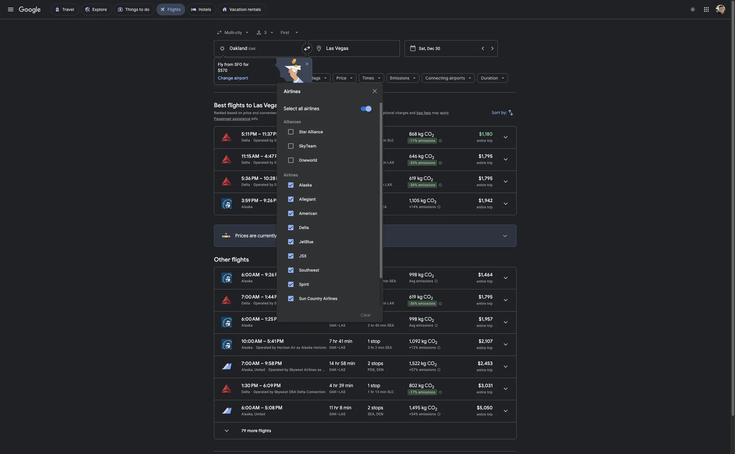 Task type: vqa. For each thing, say whether or not it's contained in the screenshot.
the Assistive hearing loop
no



Task type: describe. For each thing, give the bounding box(es) containing it.
2 inside 646 kg co 2
[[432, 155, 434, 160]]

sea inside 2 stops sea , den
[[368, 412, 375, 416]]

1 for 1 stop 3 hr 2 min sea
[[368, 338, 370, 344]]

bag fees button
[[417, 111, 431, 115]]

other flights
[[214, 256, 249, 263]]

$2,107
[[479, 338, 493, 344]]

2 trip from the top
[[487, 161, 493, 165]]

total duration 4 hr 39 min. element
[[329, 383, 368, 390]]

, for 14 hr 58 min
[[375, 368, 376, 372]]

1 and from the left
[[253, 111, 259, 115]]

may
[[432, 111, 439, 115]]

airlines right 10:28 pm text field
[[284, 173, 298, 177]]

trip for 2107 us dollars text box
[[487, 346, 493, 350]]

1180 US dollars text field
[[479, 131, 493, 137]]

emissions button
[[387, 71, 419, 85]]

3 inside prices include required taxes + fees for 3 passengers. optional charges and bag fees may apply. passenger assistance
[[356, 111, 358, 115]]

layover (1 of 1) is a 10 hr 45 min layover at seattle-tacoma international airport in seattle. element
[[368, 279, 406, 283]]

kg inside 646 kg co 2
[[418, 153, 424, 159]]

hr inside '1 stop 3 hr 2 min sea'
[[371, 346, 374, 350]]

1 for 1 stop 10 hr 45 min sea
[[368, 272, 370, 278]]

2453 US dollars text field
[[478, 361, 493, 367]]

operated by skywest dba delta connection for 5:11 pm – 11:37 pm
[[253, 138, 326, 142]]

american
[[299, 211, 317, 216]]

$1,795 for 646
[[479, 153, 493, 159]]

1 998 kg co 2 from the top
[[409, 272, 434, 279]]

2 998 from the top
[[409, 316, 417, 322]]

1,092 kg co 2
[[409, 338, 437, 345]]

entire for 5050 us dollars text box
[[477, 412, 486, 416]]

1942 US dollars text field
[[479, 198, 493, 204]]

3 trip from the top
[[487, 183, 493, 187]]

hr inside the 7 hr 25 min oak – las
[[333, 316, 338, 322]]

co inside '802 kg co 2'
[[425, 383, 432, 389]]

1 stop 3 hr 53 min lax
[[368, 294, 394, 305]]

sfo
[[234, 62, 242, 67]]

1,495
[[409, 405, 420, 411]]

Arrival time: 5:08 PM. text field
[[265, 405, 282, 411]]

and inside prices include required taxes + fees for 3 passengers. optional charges and bag fees may apply. passenger assistance
[[410, 111, 416, 115]]

hr inside 4 hr 39 min oak – las
[[333, 383, 338, 389]]

den for 11 hr 8 min
[[376, 412, 383, 416]]

– inside the 7 hr 25 min oak – las
[[336, 323, 339, 328]]

$1,942
[[479, 198, 493, 204]]

dba for 10:28 pm
[[289, 183, 296, 187]]

Arrival time: 9:58 PM. text field
[[265, 361, 282, 367]]

operated by skywest airlines as alaska skywest
[[269, 368, 349, 372]]

1 619 kg co 2 from the top
[[409, 176, 433, 182]]

sea for 1 stop 2 hr 40 min sea
[[387, 323, 394, 328]]

1795 US dollars text field
[[479, 294, 493, 300]]

ranked
[[214, 111, 226, 115]]

– left 5:41 pm
[[263, 338, 266, 344]]

Arrival time: 1:44 PM. text field
[[265, 294, 281, 300]]

+
[[339, 111, 341, 115]]

1795 us dollars text field for 619
[[479, 176, 493, 181]]

duration
[[481, 75, 498, 81]]

air
[[291, 346, 296, 350]]

on
[[238, 111, 242, 115]]

41
[[339, 338, 343, 344]]

las for 44
[[339, 301, 346, 305]]

$1,942 entire trip
[[477, 198, 493, 209]]

layover (1 of 1) is a 3 hr 53 min layover at los angeles international airport in los angeles. element
[[368, 301, 406, 306]]

Arrival time: 10:28 PM. text field
[[264, 176, 283, 181]]

1 stop flight. element for 1 stop 2 hr 46 min slc
[[368, 131, 380, 138]]

1 stop 2 hr 46 min slc
[[368, 131, 394, 142]]

stop for 1 stop 2 hr 46 min slc
[[371, 131, 380, 137]]

Arrival time: 9:26 PM. text field
[[264, 198, 280, 204]]

min inside 1 stop 2 hr 6 min lax
[[378, 183, 384, 187]]

6 inside 1 stop 2 hr 6 min lax
[[375, 183, 377, 187]]

co inside 1,105 kg co 2
[[427, 198, 434, 204]]

1 998 from the top
[[409, 272, 417, 278]]

1,495 kg co 2
[[409, 405, 437, 412]]

bag
[[417, 111, 423, 115]]

58
[[341, 361, 346, 367]]

based
[[227, 111, 237, 115]]

3031 US dollars text field
[[479, 383, 493, 389]]

min inside 1 stop 2 hr 46 min slc
[[380, 138, 386, 142]]

2 inside 1 stop 2 hr 40 min sea
[[368, 323, 370, 328]]

connecting
[[425, 75, 448, 81]]

7 hr 41 min oak – las
[[329, 338, 352, 350]]

2 avg from the top
[[409, 323, 415, 328]]

loading results progress bar
[[0, 19, 731, 20]]

1 stop flight. element for 1 stop 3 hr 53 min lax
[[368, 294, 380, 301]]

prices include required taxes + fees for 3 passengers. optional charges and bag fees may apply. passenger assistance
[[214, 111, 450, 121]]

delta down skyteam
[[297, 161, 306, 165]]

none text field inside search box
[[214, 40, 306, 57]]

las
[[253, 102, 263, 109]]

6:00 am for 9:26 pm
[[241, 272, 260, 278]]

lax inside 1 stop 3 hr 53 min lax
[[387, 301, 394, 305]]

operated down 10:00 am – 5:41 pm
[[256, 346, 271, 350]]

$1,180 entire trip
[[477, 131, 493, 143]]

– right the 5:11 pm text field on the top left
[[258, 131, 261, 137]]

Arrival time: 6:09 PM. text field
[[263, 383, 281, 389]]

2 stops pdx , den
[[368, 361, 384, 372]]

stops for 14 hr 58 min
[[371, 361, 383, 367]]

min inside '1 stop 3 hr 2 min sea'
[[378, 346, 384, 350]]

stop for 1 stop 3 hr 53 min lax
[[371, 294, 380, 300]]

las for 25
[[339, 323, 346, 328]]

802
[[409, 383, 417, 389]]

for inside prices include required taxes + fees for 3 passengers. optional charges and bag fees may apply. passenger assistance
[[351, 111, 355, 115]]

Arrival time: 5:41 PM. text field
[[267, 338, 284, 344]]

3 inside '1 stop 3 hr 2 min sea'
[[368, 346, 370, 350]]

flight details. leaves oakland international airport at 5:36 pm on saturday, december 30 and arrives at harry reid international airport at 10:28 pm on saturday, december 30. image
[[499, 174, 513, 189]]

stop for 1 stop 2 hr 46 min lax
[[371, 153, 380, 159]]

price
[[336, 75, 347, 81]]

delta down 5:36 pm text field
[[241, 183, 250, 187]]

apply.
[[440, 111, 450, 115]]

more
[[247, 428, 258, 433]]

min inside 1 stop 1 hr 13 min slc
[[380, 390, 386, 394]]

11:37 pm
[[262, 131, 280, 137]]

11
[[329, 405, 333, 411]]

1 stop 2 hr 46 min lax
[[368, 153, 394, 165]]

airlines down airlines popup button
[[284, 89, 301, 95]]

kg inside 1,092 kg co 2
[[422, 338, 427, 344]]

flight details. leaves oakland international airport at 1:30 pm on saturday, december 30 and arrives at harry reid international airport at 6:09 pm on saturday, december 30. image
[[499, 382, 513, 396]]

Departure time: 5:36 PM. text field
[[241, 176, 258, 181]]

5:11 pm
[[241, 131, 257, 137]]

stop for 1 stop 2 hr 40 min sea
[[371, 316, 380, 322]]

min inside 1 stop 2 hr 40 min sea
[[380, 323, 386, 328]]

alaska right air
[[301, 346, 313, 350]]

ranked based on price and convenience
[[214, 111, 280, 115]]

hr inside the 7 hr 41 min oak – las
[[333, 338, 338, 344]]

1 stop 1 hr 13 min slc
[[368, 383, 394, 394]]

trip for the 1957 us dollars text field
[[487, 324, 493, 328]]

1 619 from the top
[[409, 176, 416, 181]]

flight
[[230, 64, 240, 69]]

+57% emissions
[[409, 368, 436, 372]]

flight details. leaves oakland international airport at 3:59 pm on saturday, december 30 and arrives at harry reid international airport at 9:26 pm on saturday, december 30. image
[[499, 197, 513, 211]]

operated down 9:58 pm text box
[[269, 368, 284, 372]]

sort
[[492, 110, 500, 115]]

33%
[[411, 161, 417, 165]]

hr inside 6 hr 44 min oak – las
[[333, 294, 338, 300]]

Departure text field
[[419, 40, 478, 56]]

– right 5:36 pm text field
[[260, 176, 263, 181]]

44
[[339, 294, 344, 300]]

6 hr 44 min oak – las
[[329, 294, 354, 305]]

min inside 1 stop 10 hr 45 min sea
[[382, 279, 389, 283]]

Arrival time: 4:47 PM. text field
[[265, 153, 282, 159]]

14
[[329, 361, 334, 367]]

11:15 am – 4:47 pm
[[241, 153, 282, 159]]

entire for 2107 us dollars text box
[[477, 346, 486, 350]]

alaska inside search box
[[299, 183, 312, 187]]

14 hr 58 min oak – las
[[329, 361, 355, 372]]

stop for 1 stop 1 hr 13 min slc
[[371, 383, 380, 389]]

oak for 11 hr 8 min
[[329, 412, 336, 416]]

min inside 6 hr 44 min oak – las
[[346, 294, 354, 300]]

– left 1:44 pm text box
[[261, 294, 264, 300]]

assistance
[[232, 117, 250, 121]]

79
[[241, 428, 246, 433]]

stops, not selected image
[[250, 71, 274, 85]]

kg inside 868 kg co 2
[[418, 131, 424, 137]]

2 inside 1 stop 2 hr 6 min lax
[[368, 183, 370, 187]]

2 inside 1 stop 2 hr 46 min lax
[[368, 161, 370, 165]]

main menu image
[[7, 6, 14, 13]]

min inside 1 stop 2 hr 46 min lax
[[380, 161, 386, 165]]

operated by skywest dba delta connection for 7:00 am – 1:44 pm
[[253, 301, 326, 305]]

4:47 pm
[[265, 153, 282, 159]]

1 stop flight. element for 1 stop 2 hr 40 min sea
[[368, 316, 380, 323]]

min inside the 7 hr 41 min oak – las
[[344, 338, 352, 344]]

– inside 14 hr 58 min oak – las
[[336, 368, 339, 372]]

3 $1,795 entire trip from the top
[[477, 294, 493, 306]]

min inside the 7 hr 25 min oak – las
[[345, 316, 353, 322]]

2 -36% emissions from the top
[[410, 302, 435, 306]]

total duration 11 hr 8 min. element
[[329, 405, 368, 412]]

$5,050
[[477, 405, 493, 411]]

skywest for 11:37 pm
[[274, 138, 288, 142]]

2 avg emissions from the top
[[409, 323, 433, 328]]

total duration 14 hr 58 min. element
[[329, 361, 368, 367]]

skywest down air
[[289, 368, 303, 372]]

las for 58
[[339, 368, 346, 372]]

layover (1 of 1) is a 3 hr 2 min layover at seattle-tacoma international airport in seattle. element
[[368, 345, 406, 350]]

min inside 1 stop 48 min sea
[[373, 205, 379, 209]]

departure time: 6:00 am. text field for 1:25 pm
[[241, 316, 260, 322]]

2 36% from the top
[[411, 302, 417, 306]]

layover (1 of 1) is a 48 min layover at seattle-tacoma international airport in seattle. element
[[368, 205, 406, 209]]

2 inside 868 kg co 2
[[432, 133, 434, 138]]

slc for 1 stop 2 hr 46 min slc
[[387, 138, 394, 142]]

1 stop flight. element for 1 stop 2 hr 46 min lax
[[368, 153, 380, 160]]

1 stop flight. element for 1 stop 3 hr 2 min sea
[[368, 338, 380, 345]]

– inside 6:00 am – 9:26 pm alaska
[[261, 272, 264, 278]]

1,092
[[409, 338, 420, 344]]

hr inside 1 stop 2 hr 40 min sea
[[371, 323, 374, 328]]

leaves oakland international airport at 1:30 pm on saturday, december 30 and arrives at harry reid international airport at 6:09 pm on saturday, december 30. element
[[241, 383, 281, 389]]

1 for 1 stop 1 hr 13 min slc
[[368, 383, 370, 389]]

11 hr 8 min oak – las
[[329, 405, 352, 416]]

alaska down 14
[[322, 368, 334, 372]]

kg inside '1,522 kg co 2'
[[421, 361, 426, 367]]

leaves oakland international airport at 6:00 am on saturday, december 30 and arrives at harry reid international airport at 5:08 pm on saturday, december 30. element
[[241, 405, 282, 411]]

2 inside the 2 stops pdx , den
[[368, 361, 370, 367]]

operated by skywest dba delta connection for 11:15 am – 4:47 pm
[[253, 161, 326, 165]]

6:00 am for 1:25 pm
[[241, 316, 260, 322]]

+14%
[[409, 205, 418, 209]]

las for 39
[[339, 390, 346, 394]]

sea for 1 stop 10 hr 45 min sea
[[390, 279, 396, 283]]

charges
[[395, 111, 409, 115]]

slc for 1 stop 1 hr 13 min slc
[[387, 390, 394, 394]]

Arrival time: 1:25 PM. text field
[[265, 316, 281, 322]]

 image for 10:00 am
[[254, 346, 255, 350]]

– up alaska, united on the bottom left
[[261, 361, 264, 367]]

2 619 from the top
[[409, 294, 416, 300]]

total duration 7 hr 25 min. element
[[329, 316, 368, 323]]

layover (1 of 2) is a 6 hr 54 min layover at portland international airport in portland. layover (2 of 2) is a 1 hr 43 min layover at denver international airport in denver. element
[[368, 367, 406, 372]]

layover (1 of 1) is a 2 hr 40 min layover at seattle-tacoma international airport in seattle. element
[[368, 323, 406, 328]]

– left 4:47 pm
[[261, 153, 263, 159]]

min inside 4 hr 39 min oak – las
[[345, 383, 353, 389]]

kg inside 1,495 kg co 2
[[422, 405, 427, 411]]

alaska inside '3:59 pm – 9:26 pm alaska'
[[241, 205, 253, 209]]

2 998 kg co 2 from the top
[[409, 316, 434, 323]]

1 stop flight. element for 1 stop 10 hr 45 min sea
[[368, 272, 380, 279]]

5:41 pm
[[267, 338, 284, 344]]

hr inside the 11 hr 8 min oak – las
[[334, 405, 339, 411]]

by:
[[501, 110, 507, 115]]

lax for 619
[[385, 183, 392, 187]]

1,105
[[409, 198, 420, 204]]

delta down 7:00 am text box
[[241, 301, 250, 305]]

2 inside 1,105 kg co 2
[[434, 200, 436, 205]]

79 more flights
[[241, 428, 271, 433]]

+14% emissions
[[409, 205, 436, 209]]

2 inside '1 stop 3 hr 2 min sea'
[[375, 346, 377, 350]]

7:00 am for 7:00 am – 1:44 pm
[[241, 294, 260, 300]]

times button
[[359, 71, 384, 85]]

trip for $1,180 text box
[[487, 139, 493, 143]]

1 36% from the top
[[411, 183, 417, 187]]

delta down 11:15 am
[[241, 161, 250, 165]]

duration button
[[477, 71, 508, 85]]

17%
[[411, 390, 417, 394]]

1 for 1 stop 2 hr 40 min sea
[[368, 316, 370, 322]]

delta inside search box
[[299, 225, 309, 230]]

flight details. leaves oakland international airport at 6:00 am on saturday, december 30 and arrives at harry reid international airport at 5:08 pm on saturday, december 30. image
[[499, 404, 513, 418]]

price button
[[333, 71, 357, 85]]

flights for best
[[228, 102, 245, 109]]

1 for 1 stop 2 hr 46 min lax
[[368, 153, 370, 159]]

change appearance image
[[686, 2, 700, 17]]

select all airlines
[[284, 106, 319, 112]]

-17% emissions
[[410, 390, 435, 394]]

5 - from the top
[[410, 390, 411, 394]]

co inside 646 kg co 2
[[425, 153, 432, 159]]

kg inside '802 kg co 2'
[[419, 383, 424, 389]]

sea inside 1 stop 48 min sea
[[380, 205, 387, 209]]

2 inside 1,092 kg co 2
[[435, 340, 437, 345]]

flight details. leaves oakland international airport at 6:00 am on saturday, december 30 and arrives at harry reid international airport at 9:26 pm on saturday, december 30. image
[[499, 271, 513, 285]]

2 inside '1,522 kg co 2'
[[435, 362, 437, 367]]

1 united from the top
[[254, 368, 265, 372]]

1 stop flight. element for 1 stop 1 hr 13 min slc
[[368, 383, 380, 390]]

alaska, inside 6:00 am – 5:08 pm alaska, united
[[241, 412, 253, 416]]

delta up skyteam
[[297, 138, 306, 142]]

alaska inside 6:00 am – 9:26 pm alaska
[[241, 279, 253, 283]]

alliances
[[284, 119, 301, 124]]

 image for 7:00 am
[[266, 368, 267, 372]]

layover (1 of 2) is a 2 hr 57 min layover at seattle-tacoma international airport in seattle. layover (2 of 2) is a 1 hr 15 min layover at denver international airport in denver. element
[[368, 412, 406, 416]]

kg inside 1,105 kg co 2
[[421, 198, 426, 204]]

sun
[[299, 296, 306, 301]]

– inside 6 hr 44 min oak – las
[[336, 301, 339, 305]]

1:25 pm
[[265, 316, 281, 322]]

flight details. leaves oakland international airport at 10:00 am on saturday, december 30 and arrives at harry reid international airport at 5:41 pm on saturday, december 30. image
[[499, 337, 513, 351]]

oak for 14 hr 58 min
[[329, 368, 336, 372]]

9:26 pm for 3:59 pm
[[264, 198, 280, 204]]

1 fees from the left
[[342, 111, 350, 115]]

airlines down operated by horizon air as alaska horizon
[[304, 368, 317, 372]]

fly from sfo for $570 change airport
[[218, 62, 249, 81]]

jsx
[[299, 254, 307, 258]]

all filters
[[225, 75, 243, 81]]

2 inside 1,495 kg co 2
[[435, 407, 437, 412]]

delta up allegiant
[[297, 183, 306, 187]]

3:59 pm
[[241, 198, 258, 204]]

2 stops flight. element for 14 hr 58 min
[[368, 361, 383, 367]]

add flight
[[221, 64, 240, 69]]

1 avg from the top
[[409, 279, 415, 283]]

25
[[339, 316, 344, 322]]

hr inside 1 stop 1 hr 13 min slc
[[371, 390, 374, 394]]

11:15 am
[[241, 153, 259, 159]]

min inside the 11 hr 8 min oak – las
[[344, 405, 352, 411]]

sort by:
[[492, 110, 507, 115]]

2 inside 1 stop 2 hr 46 min slc
[[368, 138, 370, 142]]

flight details. leaves oakland international airport at 7:00 am on saturday, december 30 and arrives at harry reid international airport at 1:44 pm on saturday, december 30. image
[[499, 293, 513, 307]]

+12% emissions
[[409, 346, 436, 350]]

filters
[[231, 75, 243, 81]]

7 hr 25 min oak – las
[[329, 316, 353, 328]]

delta down operated by skywest airlines as alaska skywest
[[297, 390, 306, 394]]

entire for the $1,464 text field
[[477, 279, 486, 283]]

Departure time: 10:00 AM. text field
[[241, 338, 262, 344]]

1957 US dollars text field
[[479, 316, 493, 322]]

from
[[224, 62, 233, 67]]

1 for 1 stop 2 hr 6 min lax
[[368, 176, 370, 181]]

currently
[[258, 233, 277, 239]]

min inside 14 hr 58 min oak – las
[[347, 361, 355, 367]]

layover (1 of 1) is a 2 hr 46 min layover at los angeles international airport in los angeles. element
[[368, 160, 406, 165]]

as for 14
[[318, 368, 321, 372]]

delta down the 5:11 pm
[[241, 138, 250, 142]]

– inside 6:00 am – 1:25 pm alaska
[[261, 316, 264, 322]]

3 $1,795 from the top
[[479, 294, 493, 300]]



Task type: locate. For each thing, give the bounding box(es) containing it.
1 - from the top
[[410, 139, 411, 143]]

sea down layover (1 of 1) is a 2 hr 40 min layover at seattle-tacoma international airport in seattle. element
[[385, 346, 392, 350]]

$1,795 for 619
[[479, 176, 493, 181]]

hr left 45
[[373, 279, 376, 283]]

1 vertical spatial alaska,
[[241, 412, 253, 416]]

total duration 6 hr 44 min. element
[[329, 294, 368, 301]]

las for 41
[[339, 346, 346, 350]]

$2,453
[[478, 361, 493, 367]]

dba for 4:47 pm
[[289, 161, 296, 165]]

0 vertical spatial 6
[[375, 183, 377, 187]]

min right '8' at left
[[344, 405, 352, 411]]

1 oak from the top
[[329, 301, 336, 305]]

trip for $1,795 text box
[[487, 302, 493, 306]]

Departure time: 6:00 AM. text field
[[241, 272, 260, 278]]

1 horizontal spatial for
[[351, 111, 355, 115]]

2 $1,795 entire trip from the top
[[477, 176, 493, 187]]

connection for 4:47 pm
[[307, 161, 326, 165]]

Arrival time: 9:26 PM. text field
[[265, 272, 282, 278]]

None field
[[214, 27, 253, 38], [279, 27, 302, 38], [214, 27, 253, 38], [279, 27, 302, 38]]

operated by skywest dba delta connection for 1:30 pm – 6:09 pm
[[253, 390, 326, 394]]

flight details. leaves oakland international airport at 6:00 am on saturday, december 30 and arrives at harry reid international airport at 1:25 pm on saturday, december 30. image
[[499, 315, 513, 329]]

min right the 25
[[345, 316, 353, 322]]

0 vertical spatial 998
[[409, 272, 417, 278]]

leaves oakland international airport at 6:00 am on saturday, december 30 and arrives at harry reid international airport at 1:25 pm on saturday, december 30. element
[[241, 316, 281, 322]]

1795 us dollars text field for 646
[[479, 153, 493, 159]]

stop inside 1 stop 3 hr 53 min lax
[[371, 294, 380, 300]]

las inside 4 hr 39 min oak – las
[[339, 390, 346, 394]]

8 stop from the top
[[371, 338, 380, 344]]

operated by skywest dba delta connection down "sun"
[[253, 301, 326, 305]]

leaves oakland international airport at 5:36 pm on saturday, december 30 and arrives at harry reid international airport at 10:28 pm on saturday, december 30. element
[[241, 176, 283, 181]]

$1,795 down $1,180 entire trip
[[479, 153, 493, 159]]

10 1 from the top
[[368, 390, 370, 394]]

dba for 11:37 pm
[[289, 138, 296, 142]]

Departure time: 1:30 PM. text field
[[241, 383, 258, 389]]

$5,050 entire trip
[[477, 405, 493, 416]]

1 stop flight. element down passengers.
[[368, 131, 380, 138]]

fees right "+" at the left of the page
[[342, 111, 350, 115]]

skywest for 4:47 pm
[[274, 161, 288, 165]]

stop up "13"
[[371, 383, 380, 389]]

alliance
[[308, 129, 323, 134]]

1 avg emissions from the top
[[409, 279, 433, 283]]

1 vertical spatial 9:26 pm
[[265, 272, 282, 278]]

trip down $1,795 text box
[[487, 302, 493, 306]]

kg
[[418, 131, 424, 137], [418, 153, 424, 159], [417, 176, 423, 181], [421, 198, 426, 204], [418, 272, 424, 278], [417, 294, 423, 300], [418, 316, 424, 322], [422, 338, 427, 344], [421, 361, 426, 367], [419, 383, 424, 389], [422, 405, 427, 411]]

allegiant
[[299, 197, 316, 202]]

slc inside 1 stop 2 hr 46 min slc
[[387, 138, 394, 142]]

oak inside the 7 hr 41 min oak – las
[[329, 346, 336, 350]]

1 for 1 stop 3 hr 53 min lax
[[368, 294, 370, 300]]

0 vertical spatial avg emissions
[[409, 279, 433, 283]]

total duration 7 hr 41 min. element
[[329, 338, 368, 345]]

entire for 3031 us dollars text field
[[477, 390, 486, 394]]

0 vertical spatial ,
[[375, 368, 376, 372]]

flights up the based
[[228, 102, 245, 109]]

prices for include
[[291, 111, 301, 115]]

las down 41
[[339, 346, 346, 350]]

flight details. leaves oakland international airport at 11:15 am on saturday, december 30 and arrives at harry reid international airport at 4:47 pm on saturday, december 30. image
[[499, 152, 513, 166]]

taxes
[[329, 111, 338, 115]]

2 7:00 am from the top
[[241, 361, 260, 367]]

min inside 1 stop 3 hr 53 min lax
[[380, 301, 386, 305]]

trip for $2,453 text box
[[487, 368, 493, 372]]

hr inside 1 stop 10 hr 45 min sea
[[373, 279, 376, 283]]

3 connection from the top
[[307, 183, 326, 187]]

hr up 1 stop 2 hr 46 min lax
[[371, 138, 374, 142]]

airlines left 44
[[323, 296, 337, 301]]

3 1 stop flight. element from the top
[[368, 176, 380, 182]]

7 left the 25
[[329, 316, 332, 322]]

leaves oakland international airport at 11:15 am on saturday, december 30 and arrives at harry reid international airport at 4:47 pm on saturday, december 30. element
[[241, 153, 282, 159]]

operated for 6:09 pm
[[253, 390, 269, 394]]

2 6:00 am from the top
[[241, 316, 260, 322]]

trip for 5050 us dollars text box
[[487, 412, 493, 416]]

0 vertical spatial  image
[[254, 346, 255, 350]]

7 stop from the top
[[371, 316, 380, 322]]

8 1 from the top
[[368, 338, 370, 344]]

co inside 1,092 kg co 2
[[428, 338, 435, 344]]

– left 5:08 pm
[[261, 405, 264, 411]]

998
[[409, 272, 417, 278], [409, 316, 417, 322]]

prices for are
[[235, 233, 248, 239]]

2
[[432, 133, 434, 138], [368, 138, 370, 142], [432, 155, 434, 160], [368, 161, 370, 165], [431, 177, 433, 182], [368, 183, 370, 187], [434, 200, 436, 205], [432, 274, 434, 279], [431, 296, 433, 301], [432, 318, 434, 323], [368, 323, 370, 328], [435, 340, 437, 345], [375, 346, 377, 350], [368, 361, 370, 367], [435, 362, 437, 367], [432, 385, 434, 390], [368, 405, 370, 411], [435, 407, 437, 412]]

1 vertical spatial for
[[351, 111, 355, 115]]

flights for other
[[232, 256, 249, 263]]

Departure time: 3:59 PM. text field
[[241, 198, 258, 204]]

1 inside 1 stop 2 hr 46 min lax
[[368, 153, 370, 159]]

7:00 am – 1:44 pm
[[241, 294, 281, 300]]

prices are currently typical
[[235, 233, 293, 239]]

stop for 1 stop 3 hr 2 min sea
[[371, 338, 380, 344]]

7 for 7 hr 41 min
[[329, 338, 332, 344]]

1 inside 1 stop 3 hr 53 min lax
[[368, 294, 370, 300]]

stop inside '1 stop 3 hr 2 min sea'
[[371, 338, 380, 344]]

0 vertical spatial 7
[[329, 316, 332, 322]]

2 stops flight. element for 11 hr 8 min
[[368, 405, 383, 412]]

, inside the 2 stops pdx , den
[[375, 368, 376, 372]]

6:00 am for 5:08 pm
[[241, 405, 260, 411]]

4 las from the top
[[339, 368, 346, 372]]

0 vertical spatial for
[[243, 62, 249, 67]]

3 6:00 am from the top
[[241, 405, 260, 411]]

6 1 stop flight. element from the top
[[368, 294, 380, 301]]

flights right more
[[259, 428, 271, 433]]

1 up 'layover (1 of 1) is a 3 hr 2 min layover at seattle-tacoma international airport in seattle.' element
[[368, 338, 370, 344]]

hr left the 25
[[333, 316, 338, 322]]

1 alaska, from the top
[[241, 368, 253, 372]]

0 vertical spatial 2 stops flight. element
[[368, 361, 383, 367]]

2 slc from the top
[[387, 390, 394, 394]]

1 vertical spatial 46
[[375, 161, 379, 165]]

connection down alliance
[[307, 138, 326, 142]]

skyteam
[[299, 144, 316, 148]]

1 vertical spatial flights
[[232, 256, 249, 263]]

stops inside 2 stops sea , den
[[371, 405, 383, 411]]

sea right 48
[[380, 205, 387, 209]]

- for 10:28 pm
[[410, 183, 411, 187]]

1 1 stop flight. element from the top
[[368, 131, 380, 138]]

stops inside the 2 stops pdx , den
[[371, 361, 383, 367]]

skywest for 6:09 pm
[[274, 390, 288, 394]]

trip for the $1,464 text field
[[487, 279, 493, 283]]

0 vertical spatial 998 kg co 2
[[409, 272, 434, 279]]

2 inside 2 stops sea , den
[[368, 405, 370, 411]]

horizon left air
[[277, 346, 290, 350]]

1 horizon from the left
[[277, 346, 290, 350]]

2 inside '802 kg co 2'
[[432, 385, 434, 390]]

7:00 am for 7:00 am – 9:58 pm
[[241, 361, 260, 367]]

1 horizontal spatial 6
[[375, 183, 377, 187]]

3 entire from the top
[[477, 183, 486, 187]]

- up 1,105
[[410, 183, 411, 187]]

1 1 from the top
[[368, 131, 370, 137]]

trip down $1,180
[[487, 139, 493, 143]]

0 vertical spatial prices
[[291, 111, 301, 115]]

3 stop from the top
[[371, 176, 380, 181]]

alaska inside 6:00 am – 1:25 pm alaska
[[241, 323, 253, 328]]

layover (1 of 1) is a 2 hr 46 min layover at salt lake city international airport in salt lake city. element
[[368, 138, 406, 143]]

1 vertical spatial ,
[[375, 412, 375, 416]]

leaves oakland international airport at 10:00 am on saturday, december 30 and arrives at harry reid international airport at 5:41 pm on saturday, december 30. element
[[241, 338, 284, 344]]

fees
[[342, 111, 350, 115], [424, 111, 431, 115]]

6:09 pm
[[263, 383, 281, 389]]

0 vertical spatial slc
[[387, 138, 394, 142]]

stop inside 1 stop 10 hr 45 min sea
[[371, 272, 380, 278]]

co inside 1,495 kg co 2
[[428, 405, 435, 411]]

0 vertical spatial 7:00 am
[[241, 294, 260, 300]]

Departure time: 7:00 AM. text field
[[241, 361, 260, 367]]

required
[[315, 111, 328, 115]]

skywest down 1:44 pm
[[274, 301, 288, 305]]

1 stop 2 hr 6 min lax
[[368, 176, 392, 187]]

hr inside 14 hr 58 min oak – las
[[335, 361, 340, 367]]

– down total duration 4 hr 39 min. element
[[336, 390, 339, 394]]

46 for 646
[[375, 161, 379, 165]]

2 operated by skywest dba delta connection from the top
[[253, 161, 326, 165]]

6:00 am inside 6:00 am – 1:25 pm alaska
[[241, 316, 260, 322]]

0 vertical spatial united
[[254, 368, 265, 372]]

to
[[246, 102, 252, 109]]

3 inside "3" popup button
[[264, 30, 267, 35]]

stops
[[371, 361, 383, 367], [371, 405, 383, 411]]

6:00 am down the departure time: 1:30 pm. text field
[[241, 405, 260, 411]]

2 vertical spatial $1,795
[[479, 294, 493, 300]]

2 entire from the top
[[477, 161, 486, 165]]

1,105 kg co 2
[[409, 198, 436, 205]]

entire down 2107 us dollars text box
[[477, 346, 486, 350]]

0 vertical spatial 9:26 pm
[[264, 198, 280, 204]]

1 up layover (1 of 1) is a 2 hr 46 min layover at salt lake city international airport in salt lake city. element
[[368, 131, 370, 137]]

sea inside 1 stop 10 hr 45 min sea
[[390, 279, 396, 283]]

2 departure time: 6:00 am. text field from the top
[[241, 405, 260, 411]]

$1,795 entire trip up the 1957 us dollars text field
[[477, 294, 493, 306]]

1 horizontal spatial horizon
[[314, 346, 326, 350]]

9:26 pm inside '3:59 pm – 9:26 pm alaska'
[[264, 198, 280, 204]]

as for 7
[[296, 346, 300, 350]]

 image
[[254, 346, 255, 350], [266, 368, 267, 372]]

$1,795 entire trip left flight details. leaves oakland international airport at 11:15 am on saturday, december 30 and arrives at harry reid international airport at 4:47 pm on saturday, december 30. icon
[[477, 153, 493, 165]]

1 vertical spatial 619 kg co 2
[[409, 294, 433, 301]]

2 united from the top
[[254, 412, 265, 416]]

– left the 1:25 pm
[[261, 316, 264, 322]]

entire inside $3,031 entire trip
[[477, 390, 486, 394]]

leaves oakland international airport at 7:00 am on saturday, december 30 and arrives at harry reid international airport at 9:58 pm on saturday, december 30. element
[[241, 361, 282, 367]]

2 connection from the top
[[307, 161, 326, 165]]

stop up 'layover (1 of 1) is a 3 hr 2 min layover at seattle-tacoma international airport in seattle.' element
[[371, 338, 380, 344]]

, up 1 stop 1 hr 13 min slc
[[375, 368, 376, 372]]

48
[[368, 205, 372, 209]]

operated for 4:47 pm
[[253, 161, 269, 165]]

1 1795 us dollars text field from the top
[[479, 153, 493, 159]]

1 vertical spatial $1,795
[[479, 176, 493, 181]]

entire inside '$1,942 entire trip'
[[477, 205, 486, 209]]

None text field
[[214, 40, 306, 57]]

+57%
[[409, 368, 418, 372]]

more details image
[[498, 229, 512, 243]]

close dialog image
[[371, 87, 378, 95]]

0 vertical spatial avg
[[409, 279, 415, 283]]

entire for $1,795 text box
[[477, 302, 486, 306]]

2 $1,795 from the top
[[479, 176, 493, 181]]

46 inside 1 stop 2 hr 46 min slc
[[375, 138, 379, 142]]

stop inside 1 stop 2 hr 46 min slc
[[371, 131, 380, 137]]

4
[[329, 383, 332, 389]]

las down the 58
[[339, 368, 346, 372]]

1 inside 1 stop 10 hr 45 min sea
[[368, 272, 370, 278]]

entire for 1942 us dollars text field
[[477, 205, 486, 209]]

by
[[270, 138, 273, 142], [270, 161, 273, 165], [270, 183, 273, 187], [270, 301, 273, 305], [272, 346, 276, 350], [285, 368, 288, 372], [270, 390, 273, 394]]

$1,795 entire trip for 619
[[477, 176, 493, 187]]

stops for 11 hr 8 min
[[371, 405, 383, 411]]

1 inside 1 stop 2 hr 6 min lax
[[368, 176, 370, 181]]

horizon left the 7 hr 41 min oak – las
[[314, 346, 326, 350]]

las inside the 7 hr 41 min oak – las
[[339, 346, 346, 350]]

stop for 1 stop 48 min sea
[[371, 198, 380, 204]]

bags button
[[307, 71, 331, 85]]

1 vertical spatial lax
[[385, 183, 392, 187]]

leaves oakland international airport at 5:11 pm on saturday, december 30 and arrives at harry reid international airport at 11:37 pm on saturday, december 30. element
[[241, 131, 280, 137]]

– down 44
[[336, 301, 339, 305]]

7
[[329, 316, 332, 322], [329, 338, 332, 344]]

hr inside 1 stop 2 hr 46 min lax
[[371, 161, 374, 165]]

1 inside 1 stop 48 min sea
[[368, 198, 370, 204]]

4 oak from the top
[[329, 368, 336, 372]]

sea inside 1 stop 2 hr 40 min sea
[[387, 323, 394, 328]]

– inside 6:00 am – 5:08 pm alaska, united
[[261, 405, 264, 411]]

hr left 41
[[333, 338, 338, 344]]

1 operated by skywest dba delta connection from the top
[[253, 138, 326, 142]]

,
[[375, 368, 376, 372], [375, 412, 375, 416]]

5 1 from the top
[[368, 272, 370, 278]]

1 vertical spatial 36%
[[411, 302, 417, 306]]

5 entire from the top
[[477, 279, 486, 283]]

co inside 868 kg co 2
[[425, 131, 432, 137]]

6:00 am inside 6:00 am – 9:26 pm alaska
[[241, 272, 260, 278]]

0 horizontal spatial horizon
[[277, 346, 290, 350]]

stop inside 1 stop 2 hr 6 min lax
[[371, 176, 380, 181]]

1 up 48
[[368, 198, 370, 204]]

oak for 7 hr 41 min
[[329, 346, 336, 350]]

delta down the departure time: 1:30 pm. text field
[[241, 390, 250, 394]]

6 inside 6 hr 44 min oak – las
[[329, 294, 332, 300]]

1 dba from the top
[[289, 138, 296, 142]]

46 for 868
[[375, 138, 379, 142]]

2 vertical spatial flights
[[259, 428, 271, 433]]

- for 4:47 pm
[[410, 161, 411, 165]]

5 stop from the top
[[371, 272, 380, 278]]

1 vertical spatial slc
[[387, 390, 394, 394]]

1 $1,795 from the top
[[479, 153, 493, 159]]

3 1 from the top
[[368, 176, 370, 181]]

2 1795 us dollars text field from the top
[[479, 176, 493, 181]]

layover (1 of 1) is a 1 hr 13 min layover at salt lake city international airport in salt lake city. element
[[368, 390, 406, 394]]

1 stop flight. element
[[368, 131, 380, 138], [368, 153, 380, 160], [368, 176, 380, 182], [368, 198, 380, 205], [368, 272, 380, 279], [368, 294, 380, 301], [368, 316, 380, 323], [368, 338, 380, 345], [368, 383, 380, 390]]

7 1 stop flight. element from the top
[[368, 316, 380, 323]]

emissions
[[390, 75, 409, 81]]

min up 1 stop 2 hr 46 min lax
[[380, 138, 386, 142]]

1 vertical spatial stops
[[371, 405, 383, 411]]

1 inside 1 stop 2 hr 40 min sea
[[368, 316, 370, 322]]

None text field
[[308, 40, 400, 57]]

0 vertical spatial departure time: 6:00 am. text field
[[241, 316, 260, 322]]

min right 53
[[380, 301, 386, 305]]

0 vertical spatial alaska,
[[241, 368, 253, 372]]

close image
[[305, 61, 309, 66]]

– down 41
[[336, 346, 339, 350]]

connection for 10:28 pm
[[307, 183, 326, 187]]

1 -36% emissions from the top
[[410, 183, 435, 187]]

1 stop flight. element for 1 stop 48 min sea
[[368, 198, 380, 205]]

airlines inside popup button
[[280, 75, 295, 81]]

5 connection from the top
[[307, 390, 326, 394]]

0 horizontal spatial 6
[[329, 294, 332, 300]]

hr
[[371, 138, 374, 142], [371, 161, 374, 165], [371, 183, 374, 187], [373, 279, 376, 283], [333, 294, 338, 300], [371, 301, 374, 305], [333, 316, 338, 322], [371, 323, 374, 328], [333, 338, 338, 344], [371, 346, 374, 350], [335, 361, 340, 367], [333, 383, 338, 389], [371, 390, 374, 394], [334, 405, 339, 411]]

southwest
[[299, 268, 319, 273]]

1 vertical spatial  image
[[266, 368, 267, 372]]

1 vertical spatial 7:00 am
[[241, 361, 260, 367]]

0 vertical spatial -36% emissions
[[410, 183, 435, 187]]

lax up 1 stop 2 hr 6 min lax
[[387, 161, 394, 165]]

2 vertical spatial 6:00 am
[[241, 405, 260, 411]]

2 vertical spatial $1,795 entire trip
[[477, 294, 493, 306]]

2 dba from the top
[[289, 161, 296, 165]]

operated for 11:37 pm
[[253, 138, 269, 142]]

0 vertical spatial 619
[[409, 176, 416, 181]]

2 fees from the left
[[424, 111, 431, 115]]

2 619 kg co 2 from the top
[[409, 294, 433, 301]]

fees right "bag"
[[424, 111, 431, 115]]

5 trip from the top
[[487, 279, 493, 283]]

None search field
[[214, 25, 517, 336]]

stop up layover (1 of 1) is a 2 hr 46 min layover at salt lake city international airport in salt lake city. element
[[371, 131, 380, 137]]

2 las from the top
[[339, 323, 346, 328]]

+12%
[[409, 346, 418, 350]]

lax for 646
[[387, 161, 394, 165]]

3 inside 1 stop 3 hr 53 min lax
[[368, 301, 370, 305]]

1 46 from the top
[[375, 138, 379, 142]]

6:00 am inside 6:00 am – 5:08 pm alaska, united
[[241, 405, 260, 411]]

flight details. leaves oakland international airport at 7:00 am on saturday, december 30 and arrives at harry reid international airport at 9:58 pm on saturday, december 30. image
[[499, 359, 513, 374]]

hr inside 1 stop 2 hr 6 min lax
[[371, 183, 374, 187]]

change
[[218, 75, 233, 81]]

min
[[380, 138, 386, 142], [380, 161, 386, 165], [378, 183, 384, 187], [373, 205, 379, 209], [382, 279, 389, 283], [346, 294, 354, 300], [380, 301, 386, 305], [345, 316, 353, 322], [380, 323, 386, 328], [344, 338, 352, 344], [378, 346, 384, 350], [347, 361, 355, 367], [345, 383, 353, 389], [380, 390, 386, 394], [344, 405, 352, 411]]

4 stop from the top
[[371, 198, 380, 204]]

2 vertical spatial lax
[[387, 301, 394, 305]]

prices inside prices include required taxes + fees for 3 passengers. optional charges and bag fees may apply. passenger assistance
[[291, 111, 301, 115]]

5 dba from the top
[[289, 390, 296, 394]]

hr inside 1 stop 2 hr 46 min slc
[[371, 138, 374, 142]]

oak down 11
[[329, 412, 336, 416]]

0 vertical spatial den
[[377, 368, 384, 372]]

connection for 1:44 pm
[[307, 301, 326, 305]]

operated by skywest dba delta connection for 5:36 pm – 10:28 pm
[[253, 183, 326, 187]]

entire inside $2,453 entire trip
[[477, 368, 486, 372]]

1 vertical spatial avg
[[409, 323, 415, 328]]

connecting airports
[[425, 75, 465, 81]]

oak inside 4 hr 39 min oak – las
[[329, 390, 336, 394]]

1 $1,795 entire trip from the top
[[477, 153, 493, 165]]

entire for $1,180 text box
[[477, 139, 486, 143]]

fly
[[218, 62, 223, 67]]

trip inside the $2,107 entire trip
[[487, 346, 493, 350]]

0 vertical spatial 46
[[375, 138, 379, 142]]

best
[[214, 102, 226, 109]]

trip left flight details. leaves oakland international airport at 11:15 am on saturday, december 30 and arrives at harry reid international airport at 4:47 pm on saturday, december 30. icon
[[487, 161, 493, 165]]

1 inside '1 stop 3 hr 2 min sea'
[[368, 338, 370, 344]]

1 connection from the top
[[307, 138, 326, 142]]

delta
[[241, 138, 250, 142], [297, 138, 306, 142], [241, 161, 250, 165], [297, 161, 306, 165], [241, 183, 250, 187], [297, 183, 306, 187], [299, 225, 309, 230], [241, 301, 250, 305], [297, 301, 306, 305], [241, 390, 250, 394], [297, 390, 306, 394]]

8 entire from the top
[[477, 346, 486, 350]]

619
[[409, 176, 416, 181], [409, 294, 416, 300]]

1 vertical spatial -36% emissions
[[410, 302, 435, 306]]

airport
[[234, 75, 248, 81]]

layover (1 of 1) is a 2 hr 6 min layover at los angeles international airport in los angeles. element
[[368, 182, 406, 187]]

, for 11 hr 8 min
[[375, 412, 375, 416]]

leaves oakland international airport at 7:00 am on saturday, december 30 and arrives at harry reid international airport at 1:44 pm on saturday, december 30. element
[[241, 294, 281, 300]]

– right 3:59 pm
[[259, 198, 262, 204]]

1 vertical spatial prices
[[235, 233, 248, 239]]

min right 41
[[344, 338, 352, 344]]

oak for 7 hr 25 min
[[329, 323, 336, 328]]

Departure time: 11:15 AM. text field
[[241, 153, 259, 159]]

oak inside 14 hr 58 min oak – las
[[329, 368, 336, 372]]

 image down 'leaves oakland international airport at 7:00 am on saturday, december 30 and arrives at harry reid international airport at 9:58 pm on saturday, december 30.' element
[[266, 368, 267, 372]]

las for 8
[[339, 412, 346, 416]]

leaves oakland international airport at 3:59 pm on saturday, december 30 and arrives at harry reid international airport at 9:26 pm on saturday, december 30. element
[[241, 198, 280, 204]]

1 slc from the top
[[387, 138, 394, 142]]

0 vertical spatial stops
[[371, 361, 383, 367]]

$3,031 entire trip
[[477, 383, 493, 394]]

hr left '8' at left
[[334, 405, 339, 411]]

2 horizon from the left
[[314, 346, 326, 350]]

den for 14 hr 58 min
[[377, 368, 384, 372]]

pdx
[[368, 368, 375, 372]]

and left "bag"
[[410, 111, 416, 115]]

1 6:00 am from the top
[[241, 272, 260, 278]]

skywest for 10:28 pm
[[274, 183, 288, 187]]

7 1 from the top
[[368, 316, 370, 322]]

2 and from the left
[[410, 111, 416, 115]]

operated down the 5:36 pm – 10:28 pm
[[253, 183, 269, 187]]

, inside 2 stops sea , den
[[375, 412, 375, 416]]

1 vertical spatial 6:00 am
[[241, 316, 260, 322]]

Departure time: 5:11 PM. text field
[[241, 131, 257, 137]]

entire for $2,453 text box
[[477, 368, 486, 372]]

– right 1:30 pm at bottom
[[259, 383, 262, 389]]

operated down leaves oakland international airport at 11:15 am on saturday, december 30 and arrives at harry reid international airport at 4:47 pm on saturday, december 30. element
[[253, 161, 269, 165]]

1 7 from the top
[[329, 316, 332, 322]]

1795 us dollars text field down $1,180 entire trip
[[479, 153, 493, 159]]

0 horizontal spatial  image
[[254, 346, 255, 350]]

lax inside 1 stop 2 hr 6 min lax
[[385, 183, 392, 187]]

+54% emissions
[[409, 412, 436, 416]]

$2,453 entire trip
[[477, 361, 493, 372]]

2 stop from the top
[[371, 153, 380, 159]]

trip for 3031 us dollars text field
[[487, 390, 493, 394]]

4 1 from the top
[[368, 198, 370, 204]]

1 horizontal spatial prices
[[291, 111, 301, 115]]

1464 US dollars text field
[[478, 272, 493, 278]]

sea down total duration 11 hr 8 min. element
[[368, 412, 375, 416]]

1 stop 10 hr 45 min sea
[[368, 272, 396, 283]]

– inside the 11 hr 8 min oak – las
[[336, 412, 339, 416]]

co inside '1,522 kg co 2'
[[427, 361, 435, 367]]

oak inside the 11 hr 8 min oak – las
[[329, 412, 336, 416]]

8 trip from the top
[[487, 346, 493, 350]]

-33% emissions
[[410, 161, 435, 165]]

9:26 pm up 1:44 pm
[[265, 272, 282, 278]]

6 trip from the top
[[487, 302, 493, 306]]

stop for 1 stop 2 hr 6 min lax
[[371, 176, 380, 181]]

9 stop from the top
[[371, 383, 380, 389]]

delta down "sun"
[[297, 301, 306, 305]]

entire for the 1957 us dollars text field
[[477, 324, 486, 328]]

6:00 am down 7:00 am text box
[[241, 316, 260, 322]]

1 vertical spatial 998 kg co 2
[[409, 316, 434, 323]]

by for 4:47 pm
[[270, 161, 273, 165]]

entire inside $5,050 entire trip
[[477, 412, 486, 416]]

0 horizontal spatial as
[[296, 346, 300, 350]]

4 - from the top
[[410, 302, 411, 306]]

trip down the 1957 us dollars text field
[[487, 324, 493, 328]]

entire inside $1,180 entire trip
[[477, 139, 486, 143]]

6 oak from the top
[[329, 412, 336, 416]]

den inside 2 stops sea , den
[[376, 412, 383, 416]]

11 trip from the top
[[487, 412, 493, 416]]

min right 45
[[382, 279, 389, 283]]

Departure time: 7:00 AM. text field
[[241, 294, 260, 300]]

2 - from the top
[[410, 161, 411, 165]]

slc right "13"
[[387, 390, 394, 394]]

emissions
[[418, 139, 435, 143], [418, 161, 435, 165], [418, 183, 435, 187], [419, 205, 436, 209], [416, 279, 433, 283], [418, 302, 435, 306], [416, 323, 433, 328], [419, 346, 436, 350], [419, 368, 436, 372], [418, 390, 435, 394], [419, 412, 436, 416]]

flights
[[228, 102, 245, 109], [232, 256, 249, 263], [259, 428, 271, 433]]

7 inside the 7 hr 25 min oak – las
[[329, 316, 332, 322]]

1 trip from the top
[[487, 139, 493, 143]]

country
[[307, 296, 322, 301]]

none search field containing airlines
[[214, 25, 517, 336]]

select
[[284, 106, 297, 112]]

hr up 1 stop 2 hr 6 min lax
[[371, 161, 374, 165]]

1 stop flight. element up 53
[[368, 294, 380, 301]]

sun country airlines
[[299, 296, 337, 301]]

leaves oakland international airport at 6:00 am on saturday, december 30 and arrives at harry reid international airport at 9:26 pm on saturday, december 30. element
[[241, 272, 282, 278]]

hr left 53
[[371, 301, 374, 305]]

sea for 1 stop 3 hr 2 min sea
[[385, 346, 392, 350]]

by for 11:37 pm
[[270, 138, 273, 142]]

0 horizontal spatial fees
[[342, 111, 350, 115]]

1 stop flight. element for 1 stop 2 hr 6 min lax
[[368, 176, 380, 182]]

0 vertical spatial 1795 us dollars text field
[[479, 153, 493, 159]]

entire inside the $2,107 entire trip
[[477, 346, 486, 350]]

all
[[298, 106, 303, 112]]

trip down $5,050
[[487, 412, 493, 416]]

2 1 stop flight. element from the top
[[368, 153, 380, 160]]

8
[[340, 405, 342, 411]]

united inside 6:00 am – 5:08 pm alaska, united
[[254, 412, 265, 416]]

trip inside '$1,942 entire trip'
[[487, 205, 493, 209]]

6 1 from the top
[[368, 294, 370, 300]]

$2,107 entire trip
[[477, 338, 493, 350]]

1 vertical spatial den
[[376, 412, 383, 416]]

802 kg co 2
[[409, 383, 434, 390]]

hr left 40
[[371, 323, 374, 328]]

–
[[258, 131, 261, 137], [261, 153, 263, 159], [260, 176, 263, 181], [259, 198, 262, 204], [261, 272, 264, 278], [261, 294, 264, 300], [336, 301, 339, 305], [261, 316, 264, 322], [336, 323, 339, 328], [263, 338, 266, 344], [336, 346, 339, 350], [261, 361, 264, 367], [336, 368, 339, 372], [259, 383, 262, 389], [336, 390, 339, 394], [261, 405, 264, 411], [336, 412, 339, 416]]

swap origin and destination. image
[[303, 45, 311, 52]]

trip for 1942 us dollars text field
[[487, 205, 493, 209]]

- for 11:37 pm
[[410, 139, 411, 143]]

2 7 from the top
[[329, 338, 332, 344]]

alaska, down leaves oakland international airport at 6:00 am on saturday, december 30 and arrives at harry reid international airport at 5:08 pm on saturday, december 30. element
[[241, 412, 253, 416]]

– down total duration 11 hr 8 min. element
[[336, 412, 339, 416]]

1 vertical spatial departure time: 6:00 am. text field
[[241, 405, 260, 411]]

1 stop flight. element down layover (1 of 1) is a 2 hr 46 min layover at salt lake city international airport in salt lake city. element
[[368, 153, 380, 160]]

connection for 11:37 pm
[[307, 138, 326, 142]]

0 vertical spatial $1,795
[[479, 153, 493, 159]]

1 up layover (1 of 1) is a 2 hr 6 min layover at los angeles international airport in los angeles. element
[[368, 176, 370, 181]]

1 horizontal spatial  image
[[266, 368, 267, 372]]

2 stops sea , den
[[368, 405, 383, 416]]

1 stop from the top
[[371, 131, 380, 137]]

main content containing best flights to las vegas
[[214, 97, 517, 444]]

1 vertical spatial as
[[318, 368, 321, 372]]

prices
[[291, 111, 301, 115], [235, 233, 248, 239]]

stop up 45
[[371, 272, 380, 278]]

– inside 4 hr 39 min oak – las
[[336, 390, 339, 394]]

vegas
[[264, 102, 280, 109]]

min up 1 stop 2 hr 6 min lax
[[380, 161, 386, 165]]

6:00 am – 1:25 pm alaska
[[241, 316, 281, 328]]

skywest for 1:44 pm
[[274, 301, 288, 305]]

1 vertical spatial 1795 us dollars text field
[[479, 176, 493, 181]]

3 dba from the top
[[289, 183, 296, 187]]

5 1 stop flight. element from the top
[[368, 272, 380, 279]]

oak inside 6 hr 44 min oak – las
[[329, 301, 336, 305]]

1 vertical spatial united
[[254, 412, 265, 416]]

flight details. leaves oakland international airport at 5:11 pm on saturday, december 30 and arrives at harry reid international airport at 11:37 pm on saturday, december 30. image
[[499, 130, 513, 144]]

 image down departure time: 10:00 am. text field
[[254, 346, 255, 350]]

– inside '3:59 pm – 9:26 pm alaska'
[[259, 198, 262, 204]]

las down the 25
[[339, 323, 346, 328]]

1 entire from the top
[[477, 139, 486, 143]]

learn more about ranking image
[[282, 110, 287, 116]]

5:36 pm – 10:28 pm
[[241, 176, 283, 181]]

stop inside 1 stop 2 hr 40 min sea
[[371, 316, 380, 322]]

stop up 53
[[371, 294, 380, 300]]

1 stop 2 hr 40 min sea
[[368, 316, 394, 328]]

stop up 48
[[371, 198, 380, 204]]

all
[[225, 75, 230, 81]]

2107 US dollars text field
[[479, 338, 493, 344]]

9:26 pm for 6:00 am
[[265, 272, 282, 278]]

by for 10:28 pm
[[270, 183, 273, 187]]

oak
[[329, 301, 336, 305], [329, 323, 336, 328], [329, 346, 336, 350], [329, 368, 336, 372], [329, 390, 336, 394], [329, 412, 336, 416]]

6 las from the top
[[339, 412, 346, 416]]

entire down $5,050
[[477, 412, 486, 416]]

alaska down departure time: 10:00 am. text field
[[241, 346, 253, 350]]

operated for 1:44 pm
[[253, 301, 269, 305]]

las inside the 11 hr 8 min oak – las
[[339, 412, 346, 416]]

typical
[[278, 233, 293, 239]]

5050 US dollars text field
[[477, 405, 493, 411]]

3 oak from the top
[[329, 346, 336, 350]]

6:00 am – 9:26 pm alaska
[[241, 272, 282, 283]]

las inside the 7 hr 25 min oak – las
[[339, 323, 346, 328]]

entire down the 1957 us dollars text field
[[477, 324, 486, 328]]

0 vertical spatial 36%
[[411, 183, 417, 187]]

1 vertical spatial 619
[[409, 294, 416, 300]]

as right air
[[296, 346, 300, 350]]

0 vertical spatial as
[[296, 346, 300, 350]]

0 vertical spatial flights
[[228, 102, 245, 109]]

1 vertical spatial 2 stops flight. element
[[368, 405, 383, 412]]

39
[[339, 383, 344, 389]]

$1,795 down $1,464 entire trip
[[479, 294, 493, 300]]

10 entire from the top
[[477, 390, 486, 394]]

las down '8' at left
[[339, 412, 346, 416]]

trip down 3031 us dollars text field
[[487, 390, 493, 394]]

2 oak from the top
[[329, 323, 336, 328]]

sea
[[380, 205, 387, 209], [390, 279, 396, 283], [387, 323, 394, 328], [385, 346, 392, 350], [368, 412, 375, 416]]

2 stops flight. element
[[368, 361, 383, 367], [368, 405, 383, 412]]

1 vertical spatial avg emissions
[[409, 323, 433, 328]]

2 alaska, from the top
[[241, 412, 253, 416]]

53
[[375, 301, 379, 305]]

646 kg co 2
[[409, 153, 434, 160]]

1795 US dollars text field
[[479, 153, 493, 159], [479, 176, 493, 181]]

4 entire from the top
[[477, 205, 486, 209]]

alaska, down 7:00 am text field
[[241, 368, 253, 372]]

1:30 pm
[[241, 383, 258, 389]]

1 vertical spatial 7
[[329, 338, 332, 344]]

departure time: 6:00 am. text field for 5:08 pm
[[241, 405, 260, 411]]

sea inside '1 stop 3 hr 2 min sea'
[[385, 346, 392, 350]]

operated by horizon air as alaska horizon
[[256, 346, 326, 350]]

0 vertical spatial $1,795 entire trip
[[477, 153, 493, 165]]

oak for 6 hr 44 min
[[329, 301, 336, 305]]

8 1 stop flight. element from the top
[[368, 338, 380, 345]]

hr inside 1 stop 3 hr 53 min lax
[[371, 301, 374, 305]]

0 vertical spatial lax
[[387, 161, 394, 165]]

1 vertical spatial 998
[[409, 316, 417, 322]]

star alliance
[[299, 129, 323, 134]]

main content
[[214, 97, 517, 444]]

1 vertical spatial 6
[[329, 294, 332, 300]]

1 horizontal spatial as
[[318, 368, 321, 372]]

$1,795 left the flight details. leaves oakland international airport at 5:36 pm on saturday, december 30 and arrives at harry reid international airport at 10:28 pm on saturday, december 30. icon
[[479, 176, 493, 181]]

0 vertical spatial 619 kg co 2
[[409, 176, 433, 182]]

9:26 pm right 3:59 pm
[[264, 198, 280, 204]]

0 horizontal spatial for
[[243, 62, 249, 67]]

7 for 7 hr 25 min
[[329, 316, 332, 322]]

alaska, united
[[241, 368, 265, 372]]

1 for 1 stop 48 min sea
[[368, 198, 370, 204]]

0 vertical spatial 6:00 am
[[241, 272, 260, 278]]

1 for 1 stop 2 hr 46 min slc
[[368, 131, 370, 137]]

1 stops from the top
[[371, 361, 383, 367]]

for inside fly from sfo for $570 change airport
[[243, 62, 249, 67]]

1 7:00 am from the top
[[241, 294, 260, 300]]

– inside the 7 hr 41 min oak – las
[[336, 346, 339, 350]]

connection for 6:09 pm
[[307, 390, 326, 394]]

5 las from the top
[[339, 390, 346, 394]]

2 1 from the top
[[368, 153, 370, 159]]

airlines
[[280, 75, 295, 81], [284, 89, 301, 95], [284, 173, 298, 177], [323, 296, 337, 301], [304, 368, 317, 372]]

entire down the $1,464 text field
[[477, 279, 486, 283]]

dba for 6:09 pm
[[289, 390, 296, 394]]

united down 7:00 am – 9:58 pm
[[254, 368, 265, 372]]

3 - from the top
[[410, 183, 411, 187]]

Arrival time: 11:37 PM. text field
[[262, 131, 280, 137]]

79 more flights image
[[220, 424, 234, 438]]

1 horizontal spatial fees
[[424, 111, 431, 115]]

stop inside 1 stop 1 hr 13 min slc
[[371, 383, 380, 389]]

by for 1:44 pm
[[270, 301, 273, 305]]

oak for 4 hr 39 min
[[329, 390, 336, 394]]

are
[[250, 233, 257, 239]]

dba for 1:44 pm
[[289, 301, 296, 305]]

0 horizontal spatial prices
[[235, 233, 248, 239]]

slc up 1 stop 2 hr 46 min lax
[[387, 138, 394, 142]]

4 hr 39 min oak – las
[[329, 383, 353, 394]]

stop up 40
[[371, 316, 380, 322]]

0 horizontal spatial and
[[253, 111, 259, 115]]

Departure time: 6:00 AM. text field
[[241, 316, 260, 322], [241, 405, 260, 411]]

1 horizontal spatial and
[[410, 111, 416, 115]]

1 vertical spatial $1,795 entire trip
[[477, 176, 493, 187]]

operated by skywest dba delta connection down 4:47 pm
[[253, 161, 326, 165]]

trip inside $5,050 entire trip
[[487, 412, 493, 416]]

5:08 pm
[[265, 405, 282, 411]]



